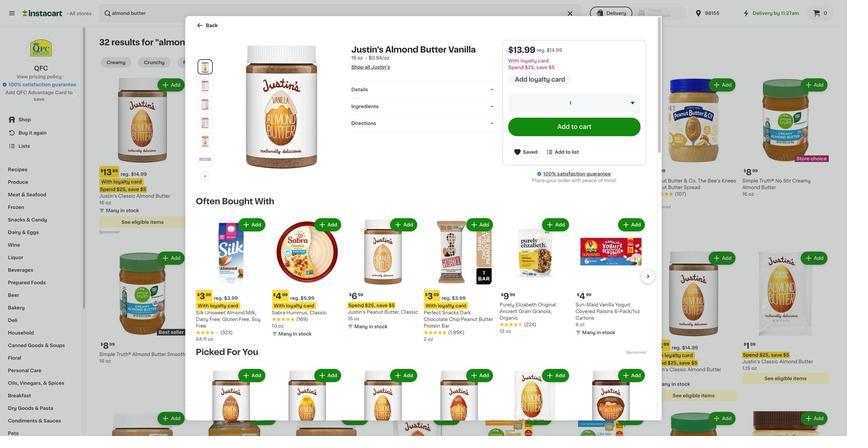Task type: vqa. For each thing, say whether or not it's contained in the screenshot.
'Time'
no



Task type: describe. For each thing, give the bounding box(es) containing it.
enlarge spreads justin's almond butter vanilla angle_left (opens in a new tab) image
[[199, 79, 211, 91]]

enlarge spreads justin's almond butter vanilla hero (opens in a new tab) image
[[199, 61, 211, 73]]

enlarge spreads justin's almond butter vanilla angle_top (opens in a new tab) image
[[199, 135, 211, 147]]



Task type: locate. For each thing, give the bounding box(es) containing it.
enlarge spreads justin's almond butter vanilla angle_right (opens in a new tab) image
[[199, 98, 211, 110]]

enlarge spreads justin's almond butter vanilla angle_back (opens in a new tab) image
[[199, 116, 211, 128]]

item carousel region
[[187, 214, 656, 346]]

service type group
[[590, 7, 687, 20]]

enlarge spreads justin's almond butter vanilla ingredients (opens in a new tab) image
[[199, 153, 211, 165]]

None search field
[[99, 4, 581, 23]]

None field
[[509, 94, 641, 112]]

product group
[[99, 77, 186, 236], [191, 77, 278, 236], [283, 77, 370, 236], [375, 77, 462, 236], [467, 77, 554, 236], [559, 77, 645, 243], [651, 77, 737, 211], [743, 77, 829, 198], [196, 217, 267, 343], [272, 217, 343, 339], [348, 217, 419, 332], [424, 217, 495, 343], [500, 217, 571, 335], [576, 217, 646, 338], [99, 251, 186, 365], [191, 251, 278, 381], [283, 251, 370, 389], [375, 251, 462, 371], [467, 251, 554, 389], [559, 251, 645, 389], [651, 251, 737, 402], [743, 251, 829, 385], [196, 368, 267, 437], [272, 368, 343, 437], [348, 368, 419, 437], [424, 368, 495, 437], [500, 368, 571, 437], [576, 368, 646, 437], [99, 411, 186, 437], [191, 411, 278, 437], [283, 411, 370, 437], [375, 411, 462, 437], [467, 411, 554, 437], [559, 411, 645, 437], [651, 411, 737, 437], [743, 411, 829, 437]]

qfc logo image
[[26, 34, 56, 64]]

spreads justin's almond butter vanilla hero image
[[220, 45, 343, 169]]

sponserd image
[[651, 206, 671, 209], [99, 231, 119, 235], [283, 231, 303, 235], [375, 231, 395, 235], [467, 231, 487, 235], [559, 237, 579, 241], [626, 351, 646, 355]]

instacart logo image
[[23, 9, 62, 17]]



